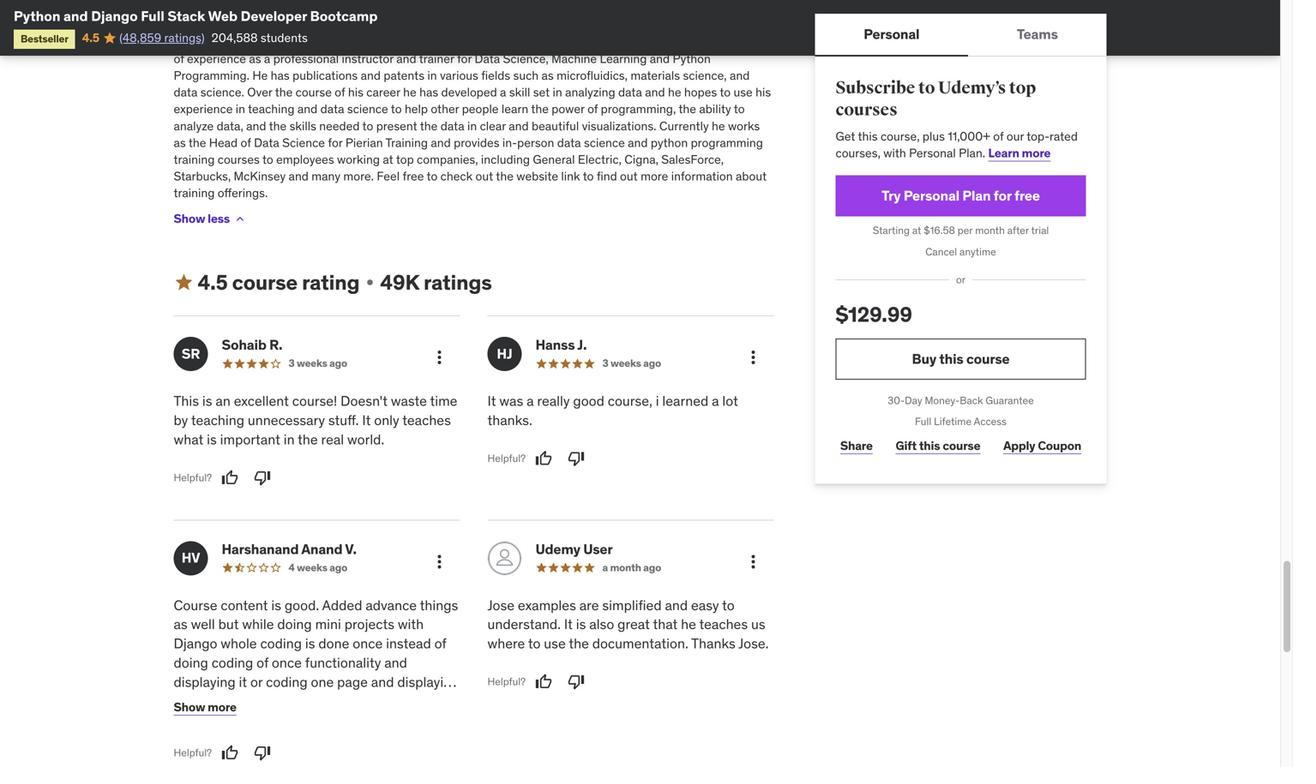 Task type: vqa. For each thing, say whether or not it's contained in the screenshot.
'personal development' on the top
no



Task type: describe. For each thing, give the bounding box(es) containing it.
2 vertical spatial personal
[[904, 187, 960, 204]]

4.5 for 4.5
[[82, 30, 99, 45]]

4 weeks ago
[[289, 561, 347, 574]]

0 vertical spatial python
[[14, 7, 60, 25]]

simplified
[[602, 597, 662, 614]]

2 training from the top
[[174, 185, 215, 201]]

to up mckinsey
[[262, 152, 273, 167]]

instead
[[386, 635, 431, 653]]

show for show more
[[174, 700, 205, 715]]

show more
[[174, 700, 237, 715]]

analyze
[[174, 118, 214, 134]]

and right page
[[371, 674, 394, 691]]

ago for course,
[[643, 357, 661, 370]]

other
[[431, 101, 459, 117]]

personal inside get this course, plus 11,000+ of our top-rated courses, with personal plan.
[[909, 145, 956, 161]]

but
[[218, 616, 239, 634]]

really
[[537, 392, 570, 410]]

what
[[174, 431, 204, 448]]

programming.
[[174, 68, 250, 83]]

of down the it
[[245, 693, 257, 710]]

helpful? for this is an excellent course! doesn't waste time by teaching unnecessary stuff. it only teaches what is important in the real world.
[[174, 471, 212, 485]]

the inside the this is an excellent course! doesn't waste time by teaching unnecessary stuff. it only teaches what is important in the real world.
[[298, 431, 318, 448]]

the left skills
[[269, 118, 287, 134]]

and inside jose examples are simplified and easy to understand. it is also great that he teaches us where to use the documentation. thanks jose.
[[665, 597, 688, 614]]

is left an
[[202, 392, 212, 410]]

visualizations.
[[582, 118, 657, 134]]

this for course,
[[858, 128, 878, 144]]

to up present at the top left
[[391, 101, 402, 117]]

teaching inside the jose marcial portilla has a bs and ms in mechanical engineering from santa clara university and years of experience as a professional instructor and trainer for data science, machine learning and python programming. he has publications and patents in various fields such as microfluidics, materials science, and data science. over the course of his career he has developed a skill set in analyzing data and he hopes to use his experience in teaching and data science to help other people learn the power of programming, the ability to analyze data, and the skills needed to present the data in clear and beautiful visualizations. currently he works as the head of data science for pierian training and provides in-person data science and python programming training courses to employees working at top companies, including general electric, cigna, salesforce, starbucks, mckinsey and many more. feel free to check out the website link to find out more information about training offerings.
[[248, 101, 295, 117]]

coupon
[[1038, 438, 1082, 454]]

he left hopes
[[668, 85, 681, 100]]

university
[[613, 34, 666, 50]]

while
[[242, 616, 274, 634]]

get this course, plus 11,000+ of our top-rated courses, with personal plan.
[[836, 128, 1078, 161]]

get
[[836, 128, 855, 144]]

and down instead
[[384, 654, 407, 672]]

and right 'bs'
[[332, 34, 352, 50]]

and up skills
[[298, 101, 318, 117]]

including
[[481, 152, 530, 167]]

data up programming,
[[618, 85, 642, 100]]

electric,
[[578, 152, 622, 167]]

30-day money-back guarantee full lifetime access
[[888, 394, 1034, 429]]

bootcamp
[[310, 7, 378, 25]]

0 vertical spatial full
[[141, 7, 165, 25]]

a left the skill
[[500, 85, 506, 100]]

rated
[[1050, 128, 1078, 144]]

because
[[188, 693, 242, 710]]

course inside "$129.99 buy this course"
[[967, 350, 1010, 368]]

buy this course button
[[836, 339, 1086, 380]]

0 horizontal spatial science
[[347, 101, 388, 117]]

developer
[[241, 7, 307, 25]]

of down whole
[[257, 654, 269, 672]]

helpful? left mark review by harshanand anand v. as helpful 'icon'
[[174, 747, 212, 760]]

share
[[840, 438, 873, 454]]

udemy's
[[938, 78, 1006, 99]]

back
[[960, 394, 983, 407]]

understand.
[[488, 616, 561, 634]]

additional actions for review by sohaib r. image
[[429, 347, 450, 368]]

a right was
[[527, 392, 534, 410]]

power
[[552, 101, 585, 117]]

a down portilla
[[264, 51, 270, 66]]

and down university
[[650, 51, 670, 66]]

and up programming,
[[645, 85, 665, 100]]

in-
[[503, 135, 517, 150]]

3 for sohaib r.
[[289, 357, 295, 370]]

clara
[[582, 34, 610, 50]]

also
[[589, 616, 614, 634]]

try personal plan for free link
[[836, 175, 1086, 217]]

time
[[430, 392, 458, 410]]

to inside subscribe to udemy's top courses
[[918, 78, 935, 99]]

clear
[[480, 118, 506, 134]]

this for course
[[919, 438, 940, 454]]

check
[[441, 169, 473, 184]]

a left 'bs'
[[304, 34, 311, 50]]

programming
[[691, 135, 763, 150]]

django inside 'course content is good. added advance things as well but while doing mini projects with django whole coding is done once instead of doing coding of once functionality and displaying it or coding one page and displaying it. because of which its difficult to understand'
[[174, 635, 217, 653]]

0 vertical spatial doing
[[277, 616, 312, 634]]

apply coupon
[[1004, 438, 1082, 454]]

professional
[[273, 51, 339, 66]]

2 vertical spatial coding
[[266, 674, 308, 691]]

the inside jose examples are simplified and easy to understand. it is also great that he teaches us where to use the documentation. thanks jose.
[[569, 635, 589, 653]]

use inside the jose marcial portilla has a bs and ms in mechanical engineering from santa clara university and years of experience as a professional instructor and trainer for data science, machine learning and python programming. he has publications and patents in various fields such as microfluidics, materials science, and data science. over the course of his career he has developed a skill set in analyzing data and he hopes to use his experience in teaching and data science to help other people learn the power of programming, the ability to analyze data, and the skills needed to present the data in clear and beautiful visualizations. currently he works as the head of data science for pierian training and provides in-person data science and python programming training courses to employees working at top companies, including general electric, cigna, salesforce, starbucks, mckinsey and many more. feel free to check out the website link to find out more information about training offerings.
[[734, 85, 753, 100]]

4.5 for 4.5 course rating
[[198, 270, 228, 295]]

programming,
[[601, 101, 676, 117]]

link
[[561, 169, 580, 184]]

learn more
[[989, 145, 1051, 161]]

xsmall image inside show less button
[[233, 212, 247, 226]]

currently
[[659, 118, 709, 134]]

python inside the jose marcial portilla has a bs and ms in mechanical engineering from santa clara university and years of experience as a professional instructor and trainer for data science, machine learning and python programming. he has publications and patents in various fields such as microfluidics, materials science, and data science. over the course of his career he has developed a skill set in analyzing data and he hopes to use his experience in teaching and data science to help other people learn the power of programming, the ability to analyze data, and the skills needed to present the data in clear and beautiful visualizations. currently he works as the head of data science for pierian training and provides in-person data science and python programming training courses to employees working at top companies, including general electric, cigna, salesforce, starbucks, mckinsey and many more. feel free to check out the website link to find out more information about training offerings.
[[673, 51, 711, 66]]

gift this course
[[896, 438, 981, 454]]

with inside get this course, plus 11,000+ of our top-rated courses, with personal plan.
[[884, 145, 906, 161]]

it inside jose examples are simplified and easy to understand. it is also great that he teaches us where to use the documentation. thanks jose.
[[564, 616, 573, 634]]

learn
[[502, 101, 529, 117]]

3 weeks ago for course,
[[603, 357, 661, 370]]

try personal plan for free
[[882, 187, 1040, 204]]

at inside the jose marcial portilla has a bs and ms in mechanical engineering from santa clara university and years of experience as a professional instructor and trainer for data science, machine learning and python programming. he has publications and patents in various fields such as microfluidics, materials science, and data science. over the course of his career he has developed a skill set in analyzing data and he hopes to use his experience in teaching and data science to help other people learn the power of programming, the ability to analyze data, and the skills needed to present the data in clear and beautiful visualizations. currently he works as the head of data science for pierian training and provides in-person data science and python programming training courses to employees working at top companies, including general electric, cigna, salesforce, starbucks, mckinsey and many more. feel free to check out the website link to find out more information about training offerings.
[[383, 152, 393, 167]]

needed
[[319, 118, 360, 134]]

starting
[[873, 224, 910, 237]]

r.
[[269, 336, 283, 354]]

weeks for anand
[[297, 561, 327, 574]]

is left good. on the bottom left of page
[[271, 597, 281, 614]]

publications
[[293, 68, 358, 83]]

and years
[[669, 34, 721, 50]]

jose examples are simplified and easy to understand. it is also great that he teaches us where to use the documentation. thanks jose.
[[488, 597, 769, 653]]

harshanand
[[222, 541, 299, 558]]

fields
[[481, 68, 510, 83]]

sohaib r.
[[222, 336, 283, 354]]

teaches for waste
[[402, 412, 451, 429]]

engineering
[[452, 34, 517, 50]]

as up the set
[[542, 68, 554, 83]]

stack
[[168, 7, 205, 25]]

advance
[[366, 597, 417, 614]]

per
[[958, 224, 973, 237]]

which
[[260, 693, 296, 710]]

this
[[174, 392, 199, 410]]

1 out from the left
[[476, 169, 493, 184]]

gift
[[896, 438, 917, 454]]

ratings)
[[164, 30, 205, 45]]

of inside get this course, plus 11,000+ of our top-rated courses, with personal plan.
[[993, 128, 1004, 144]]

in up provides
[[467, 118, 477, 134]]

beautiful
[[532, 118, 579, 134]]

teams button
[[968, 14, 1107, 55]]

find
[[597, 169, 617, 184]]

in down "trainer"
[[427, 68, 437, 83]]

mark review by sohaib r. as helpful image
[[221, 469, 239, 487]]

course up r.
[[232, 270, 298, 295]]

data down other
[[441, 118, 465, 134]]

and up the bestseller
[[63, 7, 88, 25]]

show for show less
[[174, 211, 205, 226]]

after
[[1008, 224, 1029, 237]]

sr
[[182, 345, 200, 363]]

1 his from the left
[[348, 85, 364, 100]]

starting at $16.58 per month after trial cancel anytime
[[873, 224, 1049, 258]]

with inside 'course content is good. added advance things as well but while doing mini projects with django whole coding is done once instead of doing coding of once functionality and displaying it or coding one page and displaying it. because of which its difficult to understand'
[[398, 616, 424, 634]]

1 horizontal spatial or
[[956, 273, 966, 287]]

as down analyze
[[174, 135, 186, 150]]

show less
[[174, 211, 230, 226]]

helpful? for it was a really good course, i learned a lot thanks.
[[488, 452, 526, 465]]

more for show more
[[208, 700, 237, 715]]

courses inside the jose marcial portilla has a bs and ms in mechanical engineering from santa clara university and years of experience as a professional instructor and trainer for data science, machine learning and python programming. he has publications and patents in various fields such as microfluidics, materials science, and data science. over the course of his career he has developed a skill set in analyzing data and he hopes to use his experience in teaching and data science to help other people learn the power of programming, the ability to analyze data, and the skills needed to present the data in clear and beautiful visualizations. currently he works as the head of data science for pierian training and provides in-person data science and python programming training courses to employees working at top companies, including general electric, cigna, salesforce, starbucks, mckinsey and many more. feel free to check out the website link to find out more information about training offerings.
[[218, 152, 260, 167]]

is right what
[[207, 431, 217, 448]]

xsmall image
[[283, 0, 297, 15]]

it inside the this is an excellent course! doesn't waste time by teaching unnecessary stuff. it only teaches what is important in the real world.
[[362, 412, 371, 429]]

3 for hanss j.
[[603, 357, 609, 370]]

0 vertical spatial django
[[91, 7, 138, 25]]

in inside the this is an excellent course! doesn't waste time by teaching unnecessary stuff. it only teaches what is important in the real world.
[[284, 431, 295, 448]]

full inside the 30-day money-back guarantee full lifetime access
[[915, 415, 932, 429]]

4
[[289, 561, 295, 574]]

examples
[[518, 597, 576, 614]]

starbucks,
[[174, 169, 231, 184]]

a down user
[[603, 561, 608, 574]]

1 horizontal spatial xsmall image
[[363, 276, 377, 290]]

share button
[[836, 429, 878, 464]]

and down learn
[[509, 118, 529, 134]]

to down companies,
[[427, 169, 438, 184]]

courses inside subscribe to udemy's top courses
[[836, 100, 898, 121]]

developed
[[441, 85, 497, 100]]

and up cigna,
[[628, 135, 648, 150]]

of right instead
[[434, 635, 446, 653]]

he down patents
[[403, 85, 417, 100]]

done
[[319, 635, 349, 653]]

a left lot
[[712, 392, 719, 410]]

in right ms
[[376, 34, 385, 50]]

data up needed
[[320, 101, 344, 117]]

hanss
[[536, 336, 575, 354]]

this is an excellent course! doesn't waste time by teaching unnecessary stuff. it only teaches what is important in the real world.
[[174, 392, 458, 448]]

medium image
[[174, 272, 194, 293]]

weeks for j.
[[611, 357, 641, 370]]

course inside the jose marcial portilla has a bs and ms in mechanical engineering from santa clara university and years of experience as a professional instructor and trainer for data science, machine learning and python programming. he has publications and patents in various fields such as microfluidics, materials science, and data science. over the course of his career he has developed a skill set in analyzing data and he hopes to use his experience in teaching and data science to help other people learn the power of programming, the ability to analyze data, and the skills needed to present the data in clear and beautiful visualizations. currently he works as the head of data science for pierian training and provides in-person data science and python programming training courses to employees working at top companies, including general electric, cigna, salesforce, starbucks, mckinsey and many more. feel free to check out the website link to find out more information about training offerings.
[[296, 85, 332, 100]]

11,000+
[[948, 128, 991, 144]]

the right over
[[275, 85, 293, 100]]

subscribe to udemy's top courses
[[836, 78, 1036, 121]]

j.
[[577, 336, 587, 354]]

he
[[252, 68, 268, 83]]

1 horizontal spatial science
[[584, 135, 625, 150]]

at inside starting at $16.58 per month after trial cancel anytime
[[912, 224, 922, 237]]



Task type: locate. For each thing, give the bounding box(es) containing it.
0 horizontal spatial 4.5
[[82, 30, 99, 45]]

to up 'works'
[[734, 101, 745, 117]]

1 horizontal spatial it
[[488, 392, 496, 410]]

1 vertical spatial personal
[[909, 145, 956, 161]]

sohaib
[[222, 336, 267, 354]]

to down understand.
[[528, 635, 541, 653]]

teaching inside the this is an excellent course! doesn't waste time by teaching unnecessary stuff. it only teaches what is important in the real world.
[[191, 412, 244, 429]]

1 vertical spatial courses
[[218, 152, 260, 167]]

course down publications
[[296, 85, 332, 100]]

as up he
[[249, 51, 261, 66]]

coding down whole
[[212, 654, 253, 672]]

companies,
[[417, 152, 478, 167]]

and down employees
[[289, 169, 309, 184]]

course down lifetime
[[943, 438, 981, 454]]

is left done
[[305, 635, 315, 653]]

3 weeks ago up "i"
[[603, 357, 661, 370]]

1 training from the top
[[174, 152, 215, 167]]

0 vertical spatial teaching
[[248, 101, 295, 117]]

teaches inside the this is an excellent course! doesn't waste time by teaching unnecessary stuff. it only teaches what is important in the real world.
[[402, 412, 451, 429]]

once up which
[[272, 654, 302, 672]]

3
[[289, 357, 295, 370], [603, 357, 609, 370]]

django down well
[[174, 635, 217, 653]]

0 horizontal spatial or
[[250, 674, 263, 691]]

weeks right 4
[[297, 561, 327, 574]]

for right the plan
[[994, 187, 1012, 204]]

django
[[91, 7, 138, 25], [174, 635, 217, 653]]

mark review by harshanand anand v. as unhelpful image
[[254, 745, 271, 762]]

xsmall image
[[233, 212, 247, 226], [363, 276, 377, 290]]

1 horizontal spatial 4.5
[[198, 270, 228, 295]]

works
[[728, 118, 760, 134]]

thanks.
[[488, 412, 532, 429]]

a
[[304, 34, 311, 50], [264, 51, 270, 66], [500, 85, 506, 100], [527, 392, 534, 410], [712, 392, 719, 410], [603, 561, 608, 574]]

0 horizontal spatial out
[[476, 169, 493, 184]]

0 horizontal spatial course,
[[608, 392, 653, 410]]

1 vertical spatial jose
[[488, 597, 515, 614]]

anytime
[[960, 245, 996, 258]]

0 vertical spatial coding
[[260, 635, 302, 653]]

1 horizontal spatial for
[[457, 51, 472, 66]]

1 vertical spatial django
[[174, 635, 217, 653]]

to down page
[[366, 693, 379, 710]]

0 horizontal spatial jose
[[174, 34, 197, 50]]

about
[[736, 169, 767, 184]]

jose inside jose examples are simplified and easy to understand. it is also great that he teaches us where to use the documentation. thanks jose.
[[488, 597, 515, 614]]

2 vertical spatial more
[[208, 700, 237, 715]]

present
[[376, 118, 417, 134]]

2 horizontal spatial more
[[1022, 145, 1051, 161]]

course up the back
[[967, 350, 1010, 368]]

the down the set
[[531, 101, 549, 117]]

of left our
[[993, 128, 1004, 144]]

weeks for r.
[[297, 357, 327, 370]]

his up 'works'
[[756, 85, 771, 100]]

$129.99 buy this course
[[836, 302, 1010, 368]]

django up the (48,859
[[91, 7, 138, 25]]

additional actions for review by hanss j. image
[[743, 347, 764, 368]]

1 vertical spatial once
[[272, 654, 302, 672]]

is
[[202, 392, 212, 410], [207, 431, 217, 448], [271, 597, 281, 614], [576, 616, 586, 634], [305, 635, 315, 653]]

additional actions for review by harshanand anand v. image
[[429, 552, 450, 572]]

marcial
[[200, 34, 239, 50]]

0 vertical spatial personal
[[864, 25, 920, 43]]

1 horizontal spatial out
[[620, 169, 638, 184]]

projects
[[345, 616, 395, 634]]

0 vertical spatial once
[[353, 635, 383, 653]]

career
[[366, 85, 400, 100]]

0 horizontal spatial courses
[[218, 152, 260, 167]]

more inside show more 'button'
[[208, 700, 237, 715]]

use down understand.
[[544, 635, 566, 653]]

apply
[[1004, 438, 1036, 454]]

of down publications
[[335, 85, 345, 100]]

lifetime
[[934, 415, 972, 429]]

0 horizontal spatial teaches
[[402, 412, 451, 429]]

mark review by hanss j. as unhelpful image
[[568, 450, 585, 467]]

204,588 students
[[212, 30, 308, 45]]

training down starbucks, on the left top
[[174, 185, 215, 201]]

teaches for to
[[699, 616, 748, 634]]

data up experience
[[174, 85, 198, 100]]

mark review by hanss j. as helpful image
[[535, 450, 552, 467]]

0 vertical spatial free
[[403, 169, 424, 184]]

coding down while
[[260, 635, 302, 653]]

excellent
[[234, 392, 289, 410]]

3 weeks ago for doesn't
[[289, 357, 347, 370]]

0 horizontal spatial 3 weeks ago
[[289, 357, 347, 370]]

2 vertical spatial for
[[994, 187, 1012, 204]]

1 vertical spatial top
[[396, 152, 414, 167]]

ago up course!
[[329, 357, 347, 370]]

science
[[282, 135, 325, 150]]

teaching down over
[[248, 101, 295, 117]]

1 vertical spatial teaches
[[699, 616, 748, 634]]

2 3 weeks ago from the left
[[603, 357, 661, 370]]

full up (48,859 ratings)
[[141, 7, 165, 25]]

mini
[[315, 616, 341, 634]]

has right he
[[271, 68, 290, 83]]

0 horizontal spatial at
[[383, 152, 393, 167]]

things
[[420, 597, 458, 614]]

for down needed
[[328, 135, 343, 150]]

3 up good on the left bottom of page
[[603, 357, 609, 370]]

as
[[249, 51, 261, 66], [542, 68, 554, 83], [174, 135, 186, 150], [174, 616, 188, 634]]

hanss j.
[[536, 336, 587, 354]]

to right easy
[[722, 597, 735, 614]]

hj
[[497, 345, 513, 363]]

3 up course!
[[289, 357, 295, 370]]

website
[[517, 169, 558, 184]]

the down analyze
[[189, 135, 206, 150]]

course content is good. added advance things as well but while doing mini projects with django whole coding is done once instead of doing coding of once functionality and displaying it or coding one page and displaying it. because of which its difficult to understand
[[174, 597, 459, 710]]

to inside 'course content is good. added advance things as well but while doing mini projects with django whole coding is done once instead of doing coding of once functionality and displaying it or coding one page and displaying it. because of which its difficult to understand'
[[366, 693, 379, 710]]

top down training and at the left top of the page
[[396, 152, 414, 167]]

show inside 'button'
[[174, 700, 205, 715]]

0 vertical spatial this
[[858, 128, 878, 144]]

data up mckinsey
[[254, 135, 279, 150]]

and up patents
[[396, 51, 417, 66]]

1 vertical spatial with
[[398, 616, 424, 634]]

1 horizontal spatial at
[[912, 224, 922, 237]]

49k
[[380, 270, 419, 295]]

jose for jose examples are simplified and easy to understand. it is also great that he teaches us where to use the documentation. thanks jose.
[[488, 597, 515, 614]]

this inside get this course, plus 11,000+ of our top-rated courses, with personal plan.
[[858, 128, 878, 144]]

this
[[858, 128, 878, 144], [940, 350, 964, 368], [919, 438, 940, 454]]

more
[[1022, 145, 1051, 161], [641, 169, 668, 184], [208, 700, 237, 715]]

helpful? left mark review by hanss j. as helpful image
[[488, 452, 526, 465]]

ago for advance
[[330, 561, 347, 574]]

ago for doesn't
[[329, 357, 347, 370]]

unnecessary
[[248, 412, 325, 429]]

2 3 from the left
[[603, 357, 609, 370]]

with right courses,
[[884, 145, 906, 161]]

free up after
[[1015, 187, 1040, 204]]

1 vertical spatial training
[[174, 185, 215, 201]]

one
[[311, 674, 334, 691]]

has up help
[[419, 85, 438, 100]]

top inside the jose marcial portilla has a bs and ms in mechanical engineering from santa clara university and years of experience as a professional instructor and trainer for data science, machine learning and python programming. he has publications and patents in various fields such as microfluidics, materials science, and data science. over the course of his career he has developed a skill set in analyzing data and he hopes to use his experience in teaching and data science to help other people learn the power of programming, the ability to analyze data, and the skills needed to present the data in clear and beautiful visualizations. currently he works as the head of data science for pierian training and provides in-person data science and python programming training courses to employees working at top companies, including general electric, cigna, salesforce, starbucks, mckinsey and many more. feel free to check out the website link to find out more information about training offerings.
[[396, 152, 414, 167]]

0 vertical spatial has
[[283, 34, 302, 50]]

4.5 course rating
[[198, 270, 360, 295]]

to right hopes
[[720, 85, 731, 100]]

skills
[[290, 118, 316, 134]]

or inside 'course content is good. added advance things as well but while doing mini projects with django whole coding is done once instead of doing coding of once functionality and displaying it or coding one page and displaying it. because of which its difficult to understand'
[[250, 674, 263, 691]]

1 horizontal spatial month
[[975, 224, 1005, 237]]

0 vertical spatial with
[[884, 145, 906, 161]]

understand
[[382, 693, 452, 710]]

santa
[[548, 34, 579, 50]]

this inside "$129.99 buy this course"
[[940, 350, 964, 368]]

0 horizontal spatial doing
[[174, 654, 208, 672]]

helpful? for jose examples are simplified and easy to understand. it is also great that he teaches us where to use the documentation. thanks jose.
[[488, 676, 526, 689]]

1 horizontal spatial once
[[353, 635, 383, 653]]

it inside it was a really good course, i learned a lot thanks.
[[488, 392, 496, 410]]

1 vertical spatial more
[[641, 169, 668, 184]]

guarantee
[[986, 394, 1034, 407]]

1 horizontal spatial displaying
[[397, 674, 459, 691]]

personal inside button
[[864, 25, 920, 43]]

1 vertical spatial month
[[610, 561, 641, 574]]

once down projects
[[353, 635, 383, 653]]

is left also
[[576, 616, 586, 634]]

that
[[653, 616, 678, 634]]

0 horizontal spatial it
[[362, 412, 371, 429]]

i
[[656, 392, 659, 410]]

0 horizontal spatial xsmall image
[[233, 212, 247, 226]]

udemy user
[[536, 541, 613, 558]]

course, inside get this course, plus 11,000+ of our top-rated courses, with personal plan.
[[881, 128, 920, 144]]

experience
[[174, 101, 233, 117]]

month inside starting at $16.58 per month after trial cancel anytime
[[975, 224, 1005, 237]]

0 vertical spatial xsmall image
[[233, 212, 247, 226]]

1 horizontal spatial his
[[756, 85, 771, 100]]

jose for jose marcial portilla has a bs and ms in mechanical engineering from santa clara university and years of experience as a professional instructor and trainer for data science, machine learning and python programming. he has publications and patents in various fields such as microfluidics, materials science, and data science. over the course of his career he has developed a skill set in analyzing data and he hopes to use his experience in teaching and data science to help other people learn the power of programming, the ability to analyze data, and the skills needed to present the data in clear and beautiful visualizations. currently he works as the head of data science for pierian training and provides in-person data science and python programming training courses to employees working at top companies, including general electric, cigna, salesforce, starbucks, mckinsey and many more. feel free to check out the website link to find out more information about training offerings.
[[174, 34, 197, 50]]

to up pierian
[[362, 118, 373, 134]]

1 3 weeks ago from the left
[[289, 357, 347, 370]]

0 vertical spatial at
[[383, 152, 393, 167]]

0 vertical spatial month
[[975, 224, 1005, 237]]

from
[[520, 34, 545, 50]]

at
[[383, 152, 393, 167], [912, 224, 922, 237]]

course, inside it was a really good course, i learned a lot thanks.
[[608, 392, 653, 410]]

4.5 right the bestseller
[[82, 30, 99, 45]]

cancel
[[926, 245, 957, 258]]

month up anytime
[[975, 224, 1005, 237]]

science down career
[[347, 101, 388, 117]]

0 vertical spatial science
[[347, 101, 388, 117]]

1 vertical spatial use
[[544, 635, 566, 653]]

to right the link
[[583, 169, 594, 184]]

python
[[14, 7, 60, 25], [673, 51, 711, 66]]

science,
[[683, 68, 727, 83]]

1 vertical spatial for
[[328, 135, 343, 150]]

1 vertical spatial coding
[[212, 654, 253, 672]]

of down analyzing
[[588, 101, 598, 117]]

the up mark review by udemy user as unhelpful image
[[569, 635, 589, 653]]

where
[[488, 635, 525, 653]]

data down engineering
[[475, 51, 500, 66]]

teaches down the time
[[402, 412, 451, 429]]

1 vertical spatial xsmall image
[[363, 276, 377, 290]]

1 horizontal spatial free
[[1015, 187, 1040, 204]]

tab list containing personal
[[815, 14, 1107, 57]]

1 vertical spatial doing
[[174, 654, 208, 672]]

tab list
[[815, 14, 1107, 57]]

1 3 from the left
[[289, 357, 295, 370]]

0 horizontal spatial top
[[396, 152, 414, 167]]

2 vertical spatial has
[[419, 85, 438, 100]]

in up data,
[[236, 101, 245, 117]]

1 horizontal spatial with
[[884, 145, 906, 161]]

1 horizontal spatial teaches
[[699, 616, 748, 634]]

course
[[296, 85, 332, 100], [232, 270, 298, 295], [967, 350, 1010, 368], [943, 438, 981, 454]]

helpful? left mark review by sohaib r. as helpful icon on the left
[[174, 471, 212, 485]]

more for learn more
[[1022, 145, 1051, 161]]

ago for easy
[[643, 561, 661, 574]]

course,
[[881, 128, 920, 144], [608, 392, 653, 410]]

good.
[[285, 597, 319, 614]]

out down cigna,
[[620, 169, 638, 184]]

more inside the jose marcial portilla has a bs and ms in mechanical engineering from santa clara university and years of experience as a professional instructor and trainer for data science, machine learning and python programming. he has publications and patents in various fields such as microfluidics, materials science, and data science. over the course of his career he has developed a skill set in analyzing data and he hopes to use his experience in teaching and data science to help other people learn the power of programming, the ability to analyze data, and the skills needed to present the data in clear and beautiful visualizations. currently he works as the head of data science for pierian training and provides in-person data science and python programming training courses to employees working at top companies, including general electric, cigna, salesforce, starbucks, mckinsey and many more. feel free to check out the website link to find out more information about training offerings.
[[641, 169, 668, 184]]

as inside 'course content is good. added advance things as well but while doing mini projects with django whole coding is done once instead of doing coding of once functionality and displaying it or coding one page and displaying it. because of which its difficult to understand'
[[174, 616, 188, 634]]

he up programming on the right of the page
[[712, 118, 725, 134]]

free inside the jose marcial portilla has a bs and ms in mechanical engineering from santa clara university and years of experience as a professional instructor and trainer for data science, machine learning and python programming. he has publications and patents in various fields such as microfluidics, materials science, and data science. over the course of his career he has developed a skill set in analyzing data and he hopes to use his experience in teaching and data science to help other people learn the power of programming, the ability to analyze data, and the skills needed to present the data in clear and beautiful visualizations. currently he works as the head of data science for pierian training and provides in-person data science and python programming training courses to employees working at top companies, including general electric, cigna, salesforce, starbucks, mckinsey and many more. feel free to check out the website link to find out more information about training offerings.
[[403, 169, 424, 184]]

1 horizontal spatial 3 weeks ago
[[603, 357, 661, 370]]

subscribe
[[836, 78, 915, 99]]

science.
[[200, 85, 244, 100]]

personal up $16.58
[[904, 187, 960, 204]]

mark review by harshanand anand v. as helpful image
[[221, 745, 239, 762]]

over
[[247, 85, 272, 100]]

use inside jose examples are simplified and easy to understand. it is also great that he teaches us where to use the documentation. thanks jose.
[[544, 635, 566, 653]]

1 horizontal spatial jose
[[488, 597, 515, 614]]

it up 'world.'
[[362, 412, 371, 429]]

in right the set
[[553, 85, 562, 100]]

1 vertical spatial python
[[673, 51, 711, 66]]

the down including
[[496, 169, 514, 184]]

full down day
[[915, 415, 932, 429]]

2 his from the left
[[756, 85, 771, 100]]

show inside button
[[174, 211, 205, 226]]

1 vertical spatial data
[[254, 135, 279, 150]]

an
[[216, 392, 231, 410]]

various
[[440, 68, 478, 83]]

1 horizontal spatial data
[[475, 51, 500, 66]]

course
[[174, 597, 217, 614]]

2 displaying from the left
[[397, 674, 459, 691]]

and right science,
[[730, 68, 750, 83]]

or right the it
[[250, 674, 263, 691]]

trial
[[1031, 224, 1049, 237]]

access
[[974, 415, 1007, 429]]

1 horizontal spatial use
[[734, 85, 753, 100]]

mark review by udemy user as helpful image
[[535, 674, 552, 691]]

doing down good. on the bottom left of page
[[277, 616, 312, 634]]

2 out from the left
[[620, 169, 638, 184]]

difficult
[[318, 693, 363, 710]]

once
[[353, 635, 383, 653], [272, 654, 302, 672]]

to left udemy's
[[918, 78, 935, 99]]

our
[[1007, 128, 1024, 144]]

top up our
[[1009, 78, 1036, 99]]

apply coupon button
[[999, 429, 1086, 464]]

0 vertical spatial more
[[1022, 145, 1051, 161]]

1 horizontal spatial python
[[673, 51, 711, 66]]

this right the gift
[[919, 438, 940, 454]]

teaches inside jose examples are simplified and easy to understand. it is also great that he teaches us where to use the documentation. thanks jose.
[[699, 616, 748, 634]]

0 vertical spatial or
[[956, 273, 966, 287]]

many
[[312, 169, 341, 184]]

1 vertical spatial has
[[271, 68, 290, 83]]

to
[[918, 78, 935, 99], [720, 85, 731, 100], [391, 101, 402, 117], [734, 101, 745, 117], [362, 118, 373, 134], [262, 152, 273, 167], [427, 169, 438, 184], [583, 169, 594, 184], [722, 597, 735, 614], [528, 635, 541, 653], [366, 693, 379, 710]]

1 displaying from the left
[[174, 674, 236, 691]]

1 horizontal spatial teaching
[[248, 101, 295, 117]]

0 vertical spatial teaches
[[402, 412, 451, 429]]

the up training and at the left top of the page
[[420, 118, 438, 134]]

0 horizontal spatial once
[[272, 654, 302, 672]]

in
[[376, 34, 385, 50], [427, 68, 437, 83], [553, 85, 562, 100], [236, 101, 245, 117], [467, 118, 477, 134], [284, 431, 295, 448]]

python and django full stack web developer bootcamp
[[14, 7, 378, 25]]

courses
[[836, 100, 898, 121], [218, 152, 260, 167]]

courses down subscribe
[[836, 100, 898, 121]]

0 horizontal spatial teaching
[[191, 412, 244, 429]]

2 vertical spatial it
[[564, 616, 573, 634]]

data down beautiful
[[557, 135, 581, 150]]

4.5
[[82, 30, 99, 45], [198, 270, 228, 295]]

1 horizontal spatial 3
[[603, 357, 609, 370]]

1 vertical spatial course,
[[608, 392, 653, 410]]

0 vertical spatial show
[[174, 211, 205, 226]]

0 vertical spatial data
[[475, 51, 500, 66]]

top inside subscribe to udemy's top courses
[[1009, 78, 1036, 99]]

1 vertical spatial free
[[1015, 187, 1040, 204]]

and down 'instructor'
[[361, 68, 381, 83]]

0 horizontal spatial for
[[328, 135, 343, 150]]

it
[[488, 392, 496, 410], [362, 412, 371, 429], [564, 616, 573, 634]]

and right data,
[[246, 118, 266, 134]]

ms
[[355, 34, 373, 50]]

out down including
[[476, 169, 493, 184]]

1 horizontal spatial more
[[641, 169, 668, 184]]

jose down stack at the left top of the page
[[174, 34, 197, 50]]

1 vertical spatial at
[[912, 224, 922, 237]]

the
[[275, 85, 293, 100], [531, 101, 549, 117], [269, 118, 287, 134], [420, 118, 438, 134], [189, 135, 206, 150], [496, 169, 514, 184], [298, 431, 318, 448], [569, 635, 589, 653]]

1 vertical spatial or
[[250, 674, 263, 691]]

buy
[[912, 350, 937, 368]]

more right it.
[[208, 700, 237, 715]]

is inside jose examples are simplified and easy to understand. it is also great that he teaches us where to use the documentation. thanks jose.
[[576, 616, 586, 634]]

portilla
[[242, 34, 280, 50]]

mark review by udemy user as unhelpful image
[[568, 674, 585, 691]]

he inside jose examples are simplified and easy to understand. it is also great that he teaches us where to use the documentation. thanks jose.
[[681, 616, 696, 634]]

2 show from the top
[[174, 700, 205, 715]]

science,
[[503, 51, 549, 66]]

mark review by sohaib r. as unhelpful image
[[254, 469, 271, 487]]

1 vertical spatial science
[[584, 135, 625, 150]]

microfluidics, materials
[[557, 68, 680, 83]]

plan
[[963, 187, 991, 204]]

additional actions for review by udemy user image
[[743, 552, 764, 572]]

free inside try personal plan for free link
[[1015, 187, 1040, 204]]

0 horizontal spatial use
[[544, 635, 566, 653]]

month down user
[[610, 561, 641, 574]]

0 vertical spatial 4.5
[[82, 30, 99, 45]]

or
[[956, 273, 966, 287], [250, 674, 263, 691]]

0 vertical spatial course,
[[881, 128, 920, 144]]

in down unnecessary
[[284, 431, 295, 448]]

0 horizontal spatial free
[[403, 169, 424, 184]]

0 horizontal spatial more
[[208, 700, 237, 715]]

personal button
[[815, 14, 968, 55]]

has up professional
[[283, 34, 302, 50]]

training and
[[386, 135, 451, 150]]

help
[[405, 101, 428, 117]]

0 horizontal spatial 3
[[289, 357, 295, 370]]

rating
[[302, 270, 360, 295]]

1 vertical spatial 4.5
[[198, 270, 228, 295]]

free down training and at the left top of the page
[[403, 169, 424, 184]]

jose inside the jose marcial portilla has a bs and ms in mechanical engineering from santa clara university and years of experience as a professional instructor and trainer for data science, machine learning and python programming. he has publications and patents in various fields such as microfluidics, materials science, and data science. over the course of his career he has developed a skill set in analyzing data and he hopes to use his experience in teaching and data science to help other people learn the power of programming, the ability to analyze data, and the skills needed to present the data in clear and beautiful visualizations. currently he works as the head of data science for pierian training and provides in-person data science and python programming training courses to employees working at top companies, including general electric, cigna, salesforce, starbucks, mckinsey and many more. feel free to check out the website link to find out more information about training offerings.
[[174, 34, 197, 50]]

of right head
[[241, 135, 251, 150]]

gift this course link
[[891, 429, 985, 464]]

for up various
[[457, 51, 472, 66]]

plan.
[[959, 145, 986, 161]]

0 vertical spatial training
[[174, 152, 215, 167]]

2 horizontal spatial it
[[564, 616, 573, 634]]

1 show from the top
[[174, 211, 205, 226]]

and up that
[[665, 597, 688, 614]]

1 horizontal spatial doing
[[277, 616, 312, 634]]

weeks up course!
[[297, 357, 327, 370]]

doing up it.
[[174, 654, 208, 672]]

learning
[[600, 51, 647, 66]]

jose up understand.
[[488, 597, 515, 614]]

0 vertical spatial for
[[457, 51, 472, 66]]

teaches
[[402, 412, 451, 429], [699, 616, 748, 634]]

ago up simplified
[[643, 561, 661, 574]]

0 horizontal spatial with
[[398, 616, 424, 634]]

out
[[476, 169, 493, 184], [620, 169, 638, 184]]

0 horizontal spatial month
[[610, 561, 641, 574]]



